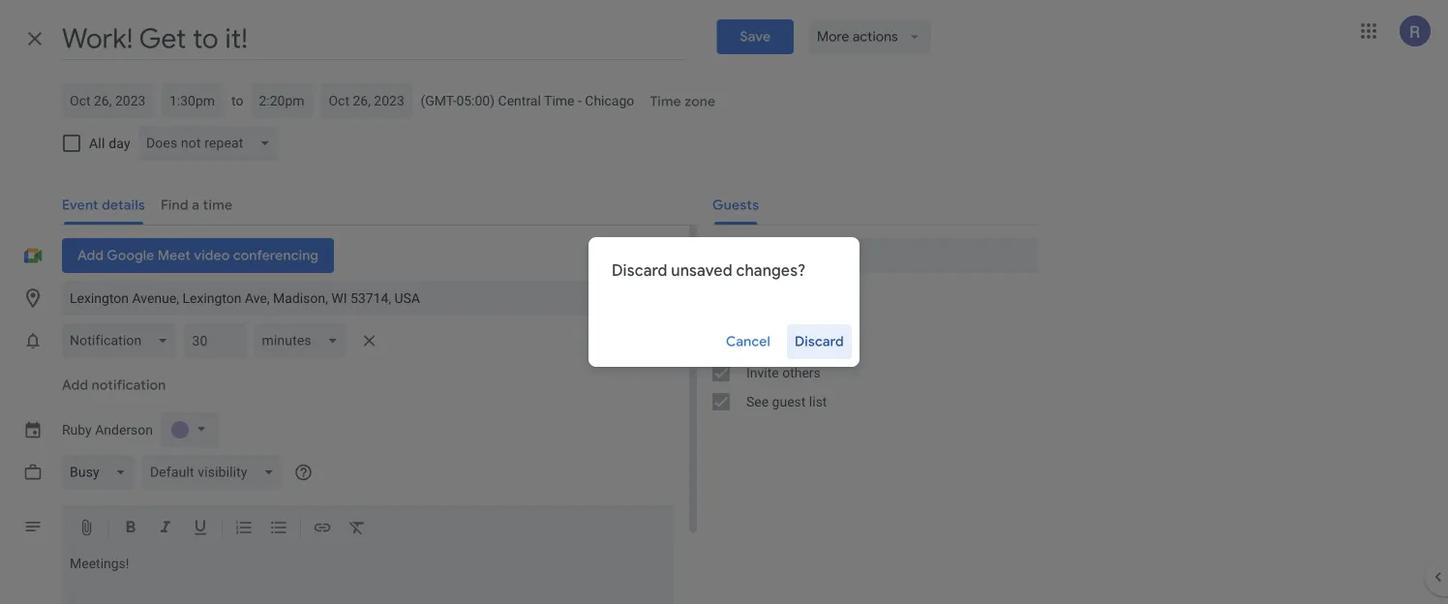 Task type: vqa. For each thing, say whether or not it's contained in the screenshot.
6 column header
no



Task type: locate. For each thing, give the bounding box(es) containing it.
0 horizontal spatial time
[[544, 92, 575, 108]]

time zone button
[[642, 84, 723, 119]]

time left zone
[[650, 93, 681, 110]]

05:00)
[[456, 92, 495, 108]]

1 horizontal spatial discard
[[795, 333, 844, 351]]

Description text field
[[62, 556, 674, 604]]

0 horizontal spatial discard
[[612, 261, 668, 281]]

save button
[[717, 19, 794, 54]]

remove formatting image
[[348, 518, 367, 541]]

cancel button
[[718, 319, 780, 365]]

all day
[[89, 135, 131, 151]]

list
[[809, 394, 827, 410]]

event
[[792, 336, 824, 352]]

cancel
[[727, 333, 771, 351]]

time left -
[[544, 92, 575, 108]]

anderson
[[95, 422, 153, 438]]

discard inside button
[[795, 333, 844, 351]]

insert link image
[[313, 518, 332, 541]]

discard
[[612, 261, 668, 281], [795, 333, 844, 351]]

save
[[740, 28, 771, 46]]

time
[[544, 92, 575, 108], [650, 93, 681, 110]]

0 vertical spatial discard
[[612, 261, 668, 281]]

discard unsaved changes?
[[612, 261, 806, 281]]

day
[[109, 135, 131, 151]]

modify event
[[747, 336, 824, 352]]

discard button
[[788, 319, 852, 365]]

1 vertical spatial discard
[[795, 333, 844, 351]]

invite others
[[747, 365, 821, 381]]

add notification button
[[54, 368, 174, 403]]

1 horizontal spatial time
[[650, 93, 681, 110]]

all
[[89, 135, 105, 151]]

unsaved
[[671, 261, 733, 281]]

-
[[578, 92, 582, 108]]

guest
[[772, 394, 806, 410]]

italic image
[[156, 518, 175, 541]]

formatting options toolbar
[[62, 505, 674, 552]]

others
[[783, 365, 821, 381]]

(gmt-05:00) central time - chicago
[[421, 92, 635, 108]]

changes?
[[736, 261, 806, 281]]

ruby anderson
[[62, 422, 153, 438]]

discard up others
[[795, 333, 844, 351]]

group
[[697, 300, 1038, 416]]

(gmt-
[[421, 92, 456, 108]]

group containing guest permissions
[[697, 300, 1038, 416]]

time inside button
[[650, 93, 681, 110]]

Title text field
[[62, 17, 686, 60]]

discard left unsaved
[[612, 261, 668, 281]]

Minutes in advance for notification number field
[[192, 323, 239, 358]]



Task type: describe. For each thing, give the bounding box(es) containing it.
invite
[[747, 365, 779, 381]]

see guest list
[[747, 394, 827, 410]]

discard for discard
[[795, 333, 844, 351]]

guest permissions
[[713, 306, 825, 322]]

see
[[747, 394, 769, 410]]

time zone
[[650, 93, 716, 110]]

discard unsaved changes? alert dialog
[[589, 237, 860, 367]]

discard for discard unsaved changes?
[[612, 261, 668, 281]]

notification
[[92, 377, 166, 394]]

underline image
[[191, 518, 210, 541]]

chicago
[[585, 92, 635, 108]]

numbered list image
[[234, 518, 254, 541]]

add
[[62, 377, 88, 394]]

zone
[[685, 93, 716, 110]]

30 minutes before element
[[62, 320, 385, 362]]

bold image
[[121, 518, 140, 541]]

modify
[[747, 336, 788, 352]]

permissions
[[751, 306, 825, 322]]

add notification
[[62, 377, 166, 394]]

guest
[[713, 306, 748, 322]]

bulleted list image
[[269, 518, 289, 541]]

meetings!
[[70, 556, 129, 572]]

ruby
[[62, 422, 92, 438]]

central
[[498, 92, 541, 108]]

to
[[231, 92, 243, 108]]



